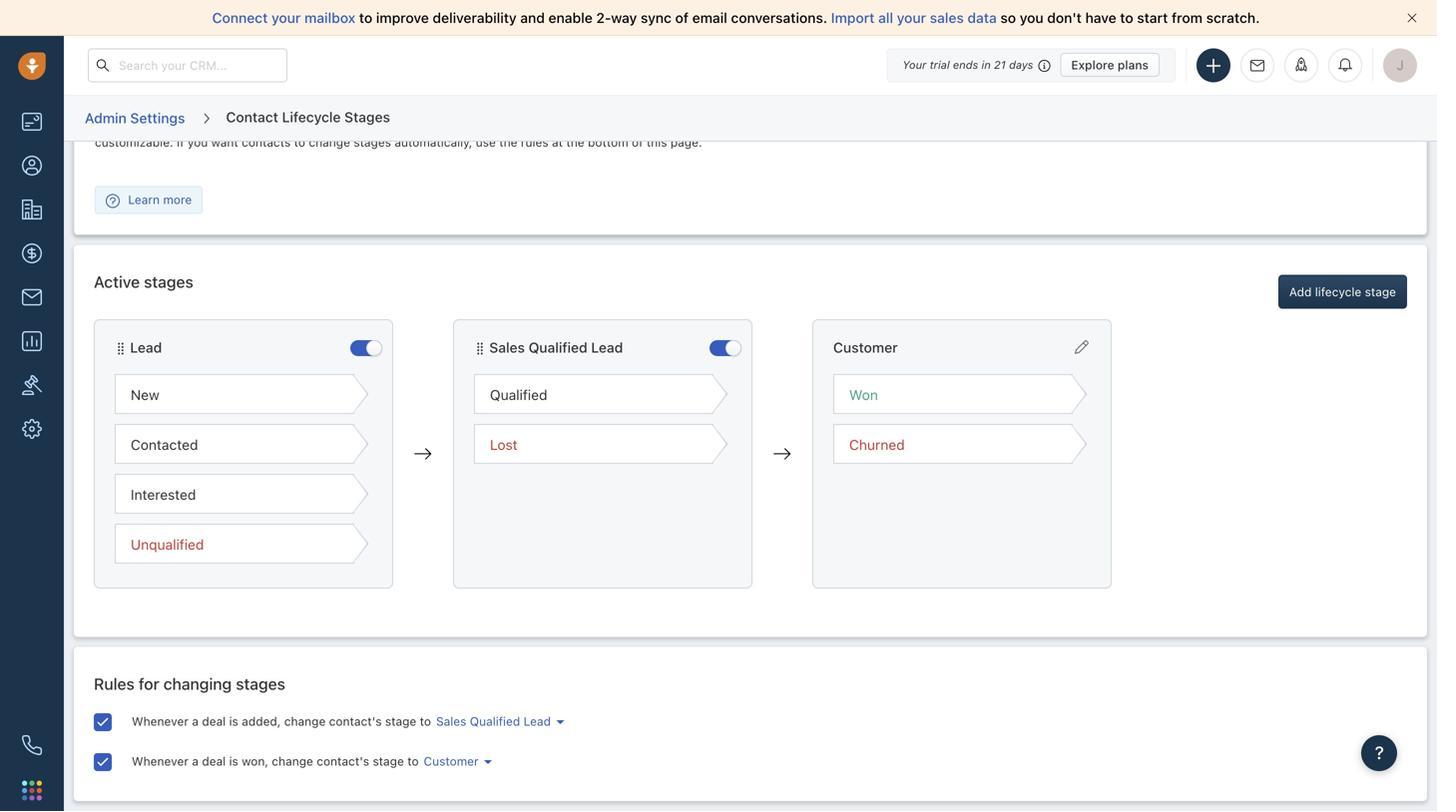 Task type: describe. For each thing, give the bounding box(es) containing it.
settings
[[130, 110, 185, 126]]

sync
[[641, 9, 672, 26]]

connect
[[212, 9, 268, 26]]

customize everything about the default lifecycle stages: rename, reorder or disable them. plus you can add a new stage that reflects your business process, like evangelist or marketing qualified lead. all statuses within a stage are customizable. if you want contacts to change stages automatically, use the rules at the bottom of this page.
[[95, 118, 1393, 149]]

admin
[[85, 110, 127, 126]]

default
[[278, 118, 318, 132]]

contact
[[226, 109, 278, 125]]

marketing
[[1078, 118, 1134, 132]]

learn
[[128, 193, 160, 207]]

don't
[[1048, 9, 1082, 26]]

conversations.
[[731, 9, 828, 26]]

more
[[163, 193, 192, 207]]

trial
[[930, 58, 950, 71]]

rules
[[521, 135, 549, 149]]

change for added,
[[284, 715, 326, 729]]

mailbox
[[305, 9, 356, 26]]

1 horizontal spatial sales
[[490, 339, 525, 356]]

21
[[994, 58, 1006, 71]]

of inside customize everything about the default lifecycle stages: rename, reorder or disable them. plus you can add a new stage that reflects your business process, like evangelist or marketing qualified lead. all statuses within a stage are customizable. if you want contacts to change stages automatically, use the rules at the bottom of this page.
[[632, 135, 643, 149]]

reorder
[[464, 118, 506, 132]]

lifecycle inside customize everything about the default lifecycle stages: rename, reorder or disable them. plus you can add a new stage that reflects your business process, like evangelist or marketing qualified lead. all statuses within a stage are customizable. if you want contacts to change stages automatically, use the rules at the bottom of this page.
[[321, 118, 367, 132]]

process,
[[927, 118, 976, 132]]

contacted
[[131, 437, 198, 453]]

new
[[131, 387, 160, 403]]

contact's for won,
[[317, 755, 369, 769]]

statuses
[[1243, 118, 1291, 132]]

properties image
[[22, 375, 42, 395]]

2-
[[596, 9, 611, 26]]

active
[[94, 272, 140, 291]]

lifecycle inside active stages add lifecycle stage
[[1316, 285, 1362, 299]]

within
[[1294, 118, 1328, 132]]

interested
[[131, 487, 196, 503]]

automatically,
[[395, 135, 473, 149]]

phone element
[[12, 726, 52, 766]]

in
[[982, 58, 991, 71]]

your inside customize everything about the default lifecycle stages: rename, reorder or disable them. plus you can add a new stage that reflects your business process, like evangelist or marketing qualified lead. all statuses within a stage are customizable. if you want contacts to change stages automatically, use the rules at the bottom of this page.
[[846, 118, 871, 132]]

send email image
[[1251, 59, 1265, 72]]

import
[[831, 9, 875, 26]]

0 horizontal spatial your
[[272, 9, 301, 26]]

so
[[1001, 9, 1016, 26]]

added,
[[242, 715, 281, 729]]

churned
[[850, 437, 905, 453]]

disable
[[524, 118, 565, 132]]

qualified right ui drag handle image
[[529, 339, 588, 356]]

customer inside customer button
[[424, 755, 479, 769]]

change inside customize everything about the default lifecycle stages: rename, reorder or disable them. plus you can add a new stage that reflects your business process, like evangelist or marketing qualified lead. all statuses within a stage are customizable. if you want contacts to change stages automatically, use the rules at the bottom of this page.
[[309, 135, 350, 149]]

page.
[[671, 135, 702, 149]]

deal for added,
[[202, 715, 226, 729]]

0 horizontal spatial lead
[[130, 339, 162, 356]]

stage left are at the right of page
[[1341, 118, 1372, 132]]

a left won,
[[192, 755, 199, 769]]

about
[[221, 118, 253, 132]]

deliverability
[[433, 9, 517, 26]]

a down changing
[[192, 715, 199, 729]]

explore
[[1072, 58, 1115, 72]]

email
[[693, 9, 728, 26]]

way
[[611, 9, 637, 26]]

sales qualified lead inside button
[[436, 715, 551, 729]]

customer button
[[419, 753, 492, 770]]

qualified inside customize everything about the default lifecycle stages: rename, reorder or disable them. plus you can add a new stage that reflects your business process, like evangelist or marketing qualified lead. all statuses within a stage are customizable. if you want contacts to change stages automatically, use the rules at the bottom of this page.
[[1137, 118, 1188, 132]]

contact lifecycle stages
[[226, 109, 390, 125]]

data
[[968, 9, 997, 26]]

is for added,
[[229, 715, 238, 729]]

are
[[1376, 118, 1393, 132]]

add lifecycle stage button
[[1279, 275, 1408, 309]]

stage left sales qualified lead button
[[385, 715, 417, 729]]

active stages add lifecycle stage
[[94, 272, 1397, 299]]

lead.
[[1191, 118, 1222, 132]]

contacts
[[242, 135, 291, 149]]

at
[[552, 135, 563, 149]]

import all your sales data link
[[831, 9, 1001, 26]]

a right add
[[703, 118, 710, 132]]

stages inside customize everything about the default lifecycle stages: rename, reorder or disable them. plus you can add a new stage that reflects your business process, like evangelist or marketing qualified lead. all statuses within a stage are customizable. if you want contacts to change stages automatically, use the rules at the bottom of this page.
[[354, 135, 391, 149]]

won
[[850, 387, 878, 403]]

lost
[[490, 437, 518, 453]]

2 horizontal spatial lead
[[591, 339, 623, 356]]

and
[[521, 9, 545, 26]]

ui drag handle image
[[115, 342, 127, 356]]

have
[[1086, 9, 1117, 26]]

change for won,
[[272, 755, 313, 769]]

stages:
[[371, 118, 412, 132]]

admin settings
[[85, 110, 185, 126]]

enable
[[549, 9, 593, 26]]

your
[[903, 58, 927, 71]]



Task type: vqa. For each thing, say whether or not it's contained in the screenshot.
ends
yes



Task type: locate. For each thing, give the bounding box(es) containing it.
qualified up customer button on the bottom of the page
[[470, 715, 520, 729]]

or
[[509, 118, 521, 132], [1063, 118, 1074, 132]]

change right won,
[[272, 755, 313, 769]]

the right use
[[499, 135, 518, 149]]

change down lifecycle
[[309, 135, 350, 149]]

rename,
[[415, 118, 461, 132]]

1 or from the left
[[509, 118, 521, 132]]

whenever for whenever a deal is added, change contact's stage to
[[132, 715, 189, 729]]

0 vertical spatial customer
[[834, 339, 898, 356]]

admin settings link
[[84, 103, 186, 134]]

1 vertical spatial is
[[229, 755, 238, 769]]

changing
[[163, 675, 232, 694]]

contact's up whenever a deal is won, change contact's stage to
[[329, 715, 382, 729]]

deal for won,
[[202, 755, 226, 769]]

ends
[[953, 58, 979, 71]]

0 horizontal spatial lifecycle
[[321, 118, 367, 132]]

like
[[979, 118, 998, 132]]

freshworks switcher image
[[22, 781, 42, 801]]

1 horizontal spatial customer
[[834, 339, 898, 356]]

connect your mailbox to improve deliverability and enable 2-way sync of email conversations. import all your sales data so you don't have to start from scratch.
[[212, 9, 1260, 26]]

your right reflects
[[846, 118, 871, 132]]

0 horizontal spatial sales
[[436, 715, 467, 729]]

lead
[[130, 339, 162, 356], [591, 339, 623, 356], [524, 715, 551, 729]]

1 vertical spatial sales qualified lead
[[436, 715, 551, 729]]

new
[[713, 118, 736, 132]]

close image
[[1408, 13, 1418, 23]]

1 whenever from the top
[[132, 715, 189, 729]]

a
[[703, 118, 710, 132], [1331, 118, 1338, 132], [192, 715, 199, 729], [192, 755, 199, 769]]

the up contacts
[[257, 118, 275, 132]]

1 horizontal spatial the
[[499, 135, 518, 149]]

2 vertical spatial you
[[188, 135, 208, 149]]

a right within
[[1331, 118, 1338, 132]]

contact's for added,
[[329, 715, 382, 729]]

2 vertical spatial stages
[[236, 675, 285, 694]]

your trial ends in 21 days
[[903, 58, 1034, 71]]

plans
[[1118, 58, 1149, 72]]

your right all
[[897, 9, 927, 26]]

1 vertical spatial of
[[632, 135, 643, 149]]

stage right add
[[1365, 285, 1397, 299]]

whenever a deal is added, change contact's stage to
[[132, 715, 431, 729]]

add
[[1290, 285, 1312, 299]]

you right so on the right
[[1020, 9, 1044, 26]]

stage left customer button on the bottom of the page
[[373, 755, 404, 769]]

days
[[1009, 58, 1034, 71]]

2 horizontal spatial stages
[[354, 135, 391, 149]]

deal left won,
[[202, 755, 226, 769]]

your
[[272, 9, 301, 26], [897, 9, 927, 26], [846, 118, 871, 132]]

from
[[1172, 9, 1203, 26]]

deal
[[202, 715, 226, 729], [202, 755, 226, 769]]

stages inside active stages add lifecycle stage
[[144, 272, 193, 291]]

if
[[177, 135, 184, 149]]

1 deal from the top
[[202, 715, 226, 729]]

sales inside button
[[436, 715, 467, 729]]

0 vertical spatial is
[[229, 715, 238, 729]]

stages right active
[[144, 272, 193, 291]]

1 horizontal spatial stages
[[236, 675, 285, 694]]

customizable.
[[95, 135, 173, 149]]

sales qualified lead up customer button on the bottom of the page
[[436, 715, 551, 729]]

won,
[[242, 755, 268, 769]]

that
[[774, 118, 796, 132]]

or left marketing at the right of page
[[1063, 118, 1074, 132]]

2 deal from the top
[[202, 755, 226, 769]]

sales right ui drag handle image
[[490, 339, 525, 356]]

customer up won
[[834, 339, 898, 356]]

can
[[655, 118, 675, 132]]

customer
[[834, 339, 898, 356], [424, 755, 479, 769]]

2 horizontal spatial you
[[1020, 9, 1044, 26]]

the
[[257, 118, 275, 132], [499, 135, 518, 149], [566, 135, 585, 149]]

explore plans link
[[1061, 53, 1160, 77]]

0 horizontal spatial customer
[[424, 755, 479, 769]]

is left added,
[[229, 715, 238, 729]]

0 vertical spatial lifecycle
[[321, 118, 367, 132]]

whenever a deal is won, change contact's stage to
[[132, 755, 419, 769]]

qualified left the lead.
[[1137, 118, 1188, 132]]

you
[[1020, 9, 1044, 26], [631, 118, 651, 132], [188, 135, 208, 149]]

2 horizontal spatial the
[[566, 135, 585, 149]]

sales
[[490, 339, 525, 356], [436, 715, 467, 729]]

2 whenever from the top
[[132, 755, 189, 769]]

1 vertical spatial you
[[631, 118, 651, 132]]

deal down changing
[[202, 715, 226, 729]]

stages
[[345, 109, 390, 125]]

stages
[[354, 135, 391, 149], [144, 272, 193, 291], [236, 675, 285, 694]]

0 vertical spatial stages
[[354, 135, 391, 149]]

1 horizontal spatial you
[[631, 118, 651, 132]]

2 is from the top
[[229, 755, 238, 769]]

0 horizontal spatial stages
[[144, 272, 193, 291]]

all
[[879, 9, 894, 26]]

of left this
[[632, 135, 643, 149]]

0 vertical spatial of
[[675, 9, 689, 26]]

lifecycle right add
[[1316, 285, 1362, 299]]

is left won,
[[229, 755, 238, 769]]

Search your CRM... text field
[[88, 48, 288, 82]]

stages up added,
[[236, 675, 285, 694]]

stage
[[739, 118, 771, 132], [1341, 118, 1372, 132], [1365, 285, 1397, 299], [385, 715, 417, 729], [373, 755, 404, 769]]

customize
[[95, 118, 154, 132]]

0 horizontal spatial of
[[632, 135, 643, 149]]

use
[[476, 135, 496, 149]]

0 horizontal spatial or
[[509, 118, 521, 132]]

ui drag handle image
[[474, 342, 486, 356]]

0 vertical spatial deal
[[202, 715, 226, 729]]

0 vertical spatial contact's
[[329, 715, 382, 729]]

rules
[[94, 675, 135, 694]]

change right added,
[[284, 715, 326, 729]]

reflects
[[800, 118, 843, 132]]

unqualified
[[131, 537, 204, 553]]

want
[[211, 135, 238, 149]]

stages down stages: on the left top of the page
[[354, 135, 391, 149]]

improve
[[376, 9, 429, 26]]

this
[[647, 135, 667, 149]]

lifecycle
[[282, 109, 341, 125]]

1 vertical spatial deal
[[202, 755, 226, 769]]

sales qualified lead right ui drag handle image
[[490, 339, 623, 356]]

1 horizontal spatial lifecycle
[[1316, 285, 1362, 299]]

of
[[675, 9, 689, 26], [632, 135, 643, 149]]

or left 'disable'
[[509, 118, 521, 132]]

1 horizontal spatial lead
[[524, 715, 551, 729]]

contact's
[[329, 715, 382, 729], [317, 755, 369, 769]]

2 or from the left
[[1063, 118, 1074, 132]]

1 vertical spatial stages
[[144, 272, 193, 291]]

stage inside active stages add lifecycle stage
[[1365, 285, 1397, 299]]

start
[[1138, 9, 1168, 26]]

whenever
[[132, 715, 189, 729], [132, 755, 189, 769]]

0 horizontal spatial the
[[257, 118, 275, 132]]

0 horizontal spatial you
[[188, 135, 208, 149]]

sales up customer button on the bottom of the page
[[436, 715, 467, 729]]

for
[[139, 675, 159, 694]]

1 is from the top
[[229, 715, 238, 729]]

1 horizontal spatial or
[[1063, 118, 1074, 132]]

customer down sales qualified lead button
[[424, 755, 479, 769]]

bottom
[[588, 135, 629, 149]]

whenever for whenever a deal is won, change contact's stage to
[[132, 755, 189, 769]]

0 vertical spatial you
[[1020, 9, 1044, 26]]

0 vertical spatial whenever
[[132, 715, 189, 729]]

2 vertical spatial change
[[272, 755, 313, 769]]

them.
[[568, 118, 600, 132]]

qualified up lost
[[490, 387, 548, 403]]

plus
[[604, 118, 627, 132]]

rules for changing stages
[[94, 675, 285, 694]]

what's new image
[[1295, 57, 1309, 71]]

2 horizontal spatial your
[[897, 9, 927, 26]]

1 vertical spatial contact's
[[317, 755, 369, 769]]

contact's down whenever a deal is added, change contact's stage to
[[317, 755, 369, 769]]

qualified inside button
[[470, 715, 520, 729]]

of right sync
[[675, 9, 689, 26]]

connect your mailbox link
[[212, 9, 359, 26]]

add
[[678, 118, 700, 132]]

phone image
[[22, 736, 42, 756]]

1 horizontal spatial of
[[675, 9, 689, 26]]

scratch.
[[1207, 9, 1260, 26]]

lifecycle right "default"
[[321, 118, 367, 132]]

1 vertical spatial customer
[[424, 755, 479, 769]]

1 vertical spatial sales
[[436, 715, 467, 729]]

everything
[[158, 118, 217, 132]]

0 vertical spatial sales qualified lead
[[490, 339, 623, 356]]

1 horizontal spatial your
[[846, 118, 871, 132]]

sales
[[930, 9, 964, 26]]

lead inside button
[[524, 715, 551, 729]]

evangelist
[[1002, 118, 1059, 132]]

to inside customize everything about the default lifecycle stages: rename, reorder or disable them. plus you can add a new stage that reflects your business process, like evangelist or marketing qualified lead. all statuses within a stage are customizable. if you want contacts to change stages automatically, use the rules at the bottom of this page.
[[294, 135, 306, 149]]

sales qualified lead
[[490, 339, 623, 356], [436, 715, 551, 729]]

the right at
[[566, 135, 585, 149]]

explore plans
[[1072, 58, 1149, 72]]

is for won,
[[229, 755, 238, 769]]

you right if
[[188, 135, 208, 149]]

your left mailbox
[[272, 9, 301, 26]]

learn more
[[128, 193, 192, 207]]

learn more link
[[96, 191, 202, 209]]

0 vertical spatial change
[[309, 135, 350, 149]]

sales qualified lead button
[[431, 713, 564, 730]]

0 vertical spatial sales
[[490, 339, 525, 356]]

all
[[1225, 118, 1239, 132]]

business
[[874, 118, 924, 132]]

you up this
[[631, 118, 651, 132]]

stage left that
[[739, 118, 771, 132]]

1 vertical spatial whenever
[[132, 755, 189, 769]]

1 vertical spatial change
[[284, 715, 326, 729]]

1 vertical spatial lifecycle
[[1316, 285, 1362, 299]]



